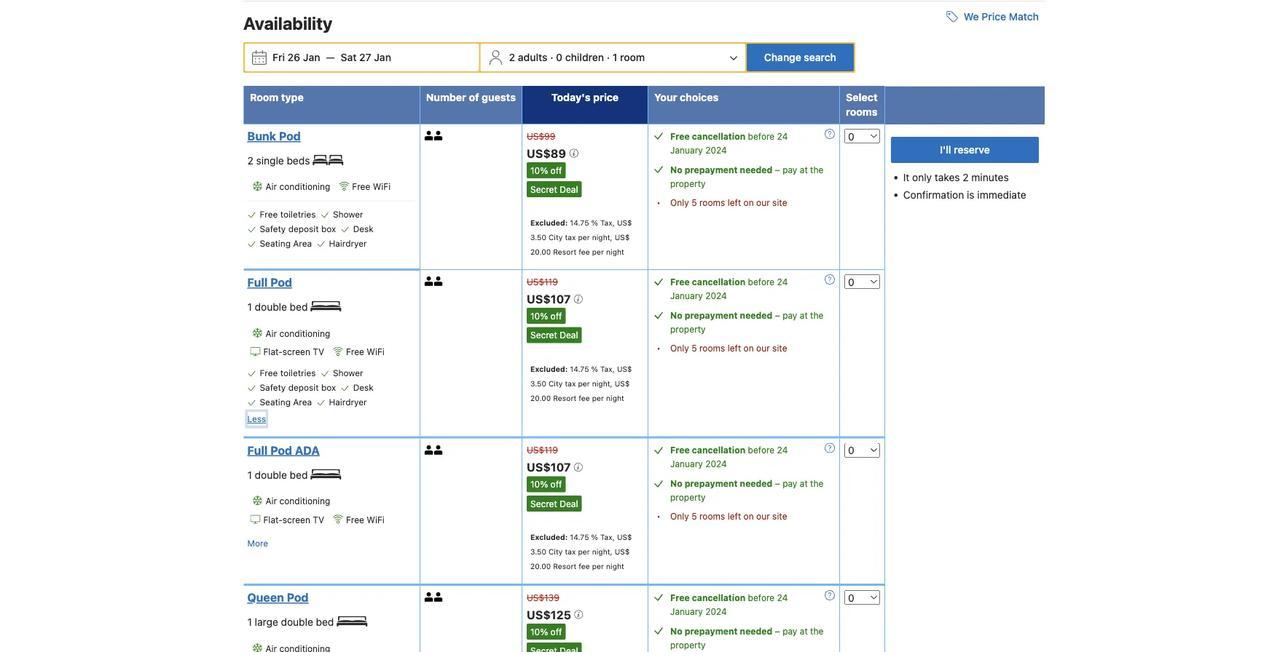 Task type: describe. For each thing, give the bounding box(es) containing it.
2 for 2 adults · 0 children · 1 room
[[509, 51, 515, 63]]

change search button
[[747, 44, 854, 71]]

conditioning for full pod
[[279, 329, 330, 339]]

change search
[[764, 51, 836, 63]]

resort for full pod
[[553, 394, 577, 403]]

room
[[620, 51, 645, 63]]

1 free toiletries from the top
[[260, 210, 316, 220]]

our for full pod
[[756, 343, 770, 353]]

only for full pod
[[670, 343, 689, 353]]

pay for full pod ada
[[783, 479, 797, 489]]

0
[[556, 51, 563, 63]]

2 seating from the top
[[260, 397, 291, 408]]

14.75 % tax, us$ 3.50 city tax per night, us$ 20.00 resort fee per night for full pod ada
[[530, 533, 632, 571]]

fee for full pod ada
[[579, 562, 590, 571]]

excluded: for bunk pod
[[530, 219, 568, 227]]

flat- for full pod ada
[[263, 515, 283, 525]]

cancellation for full pod
[[692, 277, 746, 287]]

number of guests
[[426, 91, 516, 103]]

2 single beds
[[247, 155, 313, 167]]

2 shower from the top
[[333, 368, 363, 379]]

large
[[255, 617, 278, 629]]

10% for bunk pod
[[530, 165, 548, 175]]

tax for bunk pod
[[565, 233, 576, 242]]

screen for full pod
[[283, 347, 310, 357]]

2 vertical spatial bed
[[316, 617, 334, 629]]

takes
[[935, 171, 960, 183]]

2 jan from the left
[[374, 51, 391, 63]]

10% off. you're getting a reduced rate because this property is offering a bonus savings.. element for queen pod
[[527, 624, 566, 640]]

select rooms
[[846, 91, 878, 118]]

fri
[[273, 51, 285, 63]]

24 for full pod ada
[[777, 446, 788, 456]]

at for full pod
[[800, 311, 808, 321]]

bunk pod link
[[247, 129, 412, 143]]

price
[[593, 91, 619, 103]]

tv for full pod
[[313, 347, 324, 357]]

us$89
[[527, 146, 569, 160]]

deal for full pod ada
[[560, 499, 578, 509]]

less
[[247, 414, 266, 424]]

no prepayment needed for bunk pod
[[670, 164, 773, 175]]

free wifi for full pod
[[346, 347, 385, 357]]

1 for full pod
[[247, 301, 252, 313]]

occupancy image for full pod
[[425, 277, 434, 286]]

2 free toiletries from the top
[[260, 368, 316, 379]]

january for bunk pod
[[670, 145, 703, 155]]

free wifi for full pod ada
[[346, 515, 385, 525]]

excluded: for full pod
[[530, 365, 568, 373]]

us$139
[[527, 593, 559, 603]]

sat
[[341, 51, 357, 63]]

2 vertical spatial double
[[281, 617, 313, 629]]

2 area from the top
[[293, 397, 312, 408]]

we price match
[[964, 10, 1039, 22]]

2 box from the top
[[321, 383, 336, 393]]

1 hairdryer from the top
[[329, 239, 367, 249]]

more
[[247, 538, 268, 549]]

price
[[982, 10, 1006, 22]]

more link
[[247, 536, 268, 551]]

secret for full pod ada
[[530, 499, 557, 509]]

choices
[[680, 91, 719, 103]]

1 safety from the top
[[260, 224, 286, 234]]

no for queen pod
[[670, 627, 682, 637]]

before 24 january 2024 for full pod ada
[[670, 446, 788, 470]]

occupancy image for full pod ada
[[434, 446, 444, 455]]

the for full pod ada
[[810, 479, 824, 489]]

select
[[846, 91, 878, 103]]

night, for full pod
[[592, 379, 613, 388]]

1 box from the top
[[321, 224, 336, 234]]

it
[[903, 171, 910, 183]]

– for full pod
[[775, 311, 780, 321]]

before 24 january 2024 for bunk pod
[[670, 131, 788, 155]]

0 vertical spatial wifi
[[373, 182, 391, 192]]

left for bunk pod
[[728, 197, 741, 207]]

tax, for full pod ada
[[600, 533, 615, 542]]

us$107 for full pod ada
[[527, 461, 574, 475]]

property for full pod ada
[[670, 493, 706, 503]]

no for full pod
[[670, 311, 682, 321]]

2 deposit from the top
[[288, 383, 319, 393]]

the for full pod
[[810, 311, 824, 321]]

tax, for bunk pod
[[600, 219, 615, 227]]

before for full pod ada
[[748, 446, 775, 456]]

• for bunk pod
[[657, 197, 661, 207]]

2024 for bunk pod
[[705, 145, 727, 155]]

us$99
[[527, 131, 555, 141]]

– pay at the property for full pod
[[670, 311, 824, 335]]

pay for bunk pod
[[783, 164, 797, 175]]

change
[[764, 51, 801, 63]]

20.00 for full pod
[[530, 394, 551, 403]]

single
[[256, 155, 284, 167]]

– for queen pod
[[775, 627, 780, 637]]

1 area from the top
[[293, 239, 312, 249]]

bunk pod
[[247, 129, 301, 143]]

– pay at the property for bunk pod
[[670, 164, 824, 189]]

confirmation
[[903, 189, 964, 201]]

before for full pod
[[748, 277, 775, 287]]

no prepayment needed for full pod
[[670, 311, 773, 321]]

only
[[912, 171, 932, 183]]

2 safety deposit box from the top
[[260, 383, 336, 393]]

1 jan from the left
[[303, 51, 320, 63]]

rooms inside 'select rooms'
[[846, 106, 878, 118]]

10% off for full pod
[[530, 311, 562, 321]]

guests
[[482, 91, 516, 103]]

2024 for full pod ada
[[705, 459, 727, 470]]

availability
[[243, 13, 332, 33]]

only 5 rooms left on our site for bunk pod
[[670, 197, 787, 207]]

fri 26 jan — sat 27 jan
[[273, 51, 391, 63]]

immediate
[[977, 189, 1026, 201]]

double for full pod
[[255, 301, 287, 313]]

left for full pod
[[728, 343, 741, 353]]

no prepayment needed for full pod ada
[[670, 479, 773, 489]]

20.00 for bunk pod
[[530, 248, 551, 257]]

1 desk from the top
[[353, 224, 374, 234]]

more details on meals and payment options image for us$89
[[825, 129, 835, 139]]

i'll reserve
[[940, 144, 990, 156]]

today's
[[551, 91, 591, 103]]

flat-screen tv for full pod ada
[[263, 515, 324, 525]]

10% off. you're getting a reduced rate because this property is offering a bonus savings.. element for bunk pod
[[527, 162, 566, 178]]

free cancellation for full pod ada
[[670, 446, 746, 456]]

needed for queen pod
[[740, 627, 773, 637]]

2 inside it only takes 2 minutes confirmation is immediate
[[963, 171, 969, 183]]

pod for bunk pod
[[279, 129, 301, 143]]

city for full pod
[[549, 379, 563, 388]]

adults
[[518, 51, 548, 63]]

1 seating area from the top
[[260, 239, 312, 249]]

today's price
[[551, 91, 619, 103]]

1 seating from the top
[[260, 239, 291, 249]]

cancellation for full pod ada
[[692, 446, 746, 456]]

2 seating area from the top
[[260, 397, 312, 408]]

2 · from the left
[[607, 51, 610, 63]]

2 safety from the top
[[260, 383, 286, 393]]

24 for full pod
[[777, 277, 788, 287]]

before 24 january 2024 for full pod
[[670, 277, 788, 301]]

1 large double bed
[[247, 617, 337, 629]]

i'll reserve button
[[891, 137, 1039, 163]]

occupancy image for bunk pod
[[434, 131, 444, 140]]

20.00 for full pod ada
[[530, 562, 551, 571]]

match
[[1009, 10, 1039, 22]]

1 shower from the top
[[333, 210, 363, 220]]

1 toiletries from the top
[[280, 210, 316, 220]]

queen pod
[[247, 591, 309, 605]]

the for bunk pod
[[810, 164, 824, 175]]

needed for full pod ada
[[740, 479, 773, 489]]



Task type: vqa. For each thing, say whether or not it's contained in the screenshot.
1st – from the bottom of the page
yes



Task type: locate. For each thing, give the bounding box(es) containing it.
queen
[[247, 591, 284, 605]]

0 vertical spatial 3.50
[[530, 233, 546, 242]]

double
[[255, 301, 287, 313], [255, 469, 287, 481], [281, 617, 313, 629]]

full pod ada link
[[247, 443, 412, 458]]

1 5 from the top
[[692, 197, 697, 207]]

area up ada on the bottom of the page
[[293, 397, 312, 408]]

2 • from the top
[[657, 343, 661, 353]]

tv down "full pod ada" link
[[313, 515, 324, 525]]

2024 for full pod
[[705, 291, 727, 301]]

prepayment for full pod ada
[[685, 479, 738, 489]]

jan right 27 at left top
[[374, 51, 391, 63]]

1 vertical spatial air
[[266, 329, 277, 339]]

free cancellation for bunk pod
[[670, 131, 746, 141]]

air conditioning for bunk pod
[[266, 182, 330, 192]]

only
[[670, 197, 689, 207], [670, 343, 689, 353], [670, 512, 689, 522]]

1 resort from the top
[[553, 248, 577, 257]]

2 – pay at the property from the top
[[670, 311, 824, 335]]

city
[[549, 233, 563, 242], [549, 379, 563, 388], [549, 548, 563, 557]]

0 vertical spatial deposit
[[288, 224, 319, 234]]

4 10% off. you're getting a reduced rate because this property is offering a bonus savings.. element from the top
[[527, 624, 566, 640]]

we
[[964, 10, 979, 22]]

deposit
[[288, 224, 319, 234], [288, 383, 319, 393]]

of
[[469, 91, 479, 103]]

1 vertical spatial left
[[728, 343, 741, 353]]

at for full pod ada
[[800, 479, 808, 489]]

0 vertical spatial more details on meals and payment options image
[[825, 275, 835, 285]]

3 excluded: from the top
[[530, 533, 568, 542]]

pod inside 'link'
[[279, 129, 301, 143]]

2 10% off. you're getting a reduced rate because this property is offering a bonus savings.. element from the top
[[527, 308, 566, 324]]

2 secret deal. you're getting a reduced rate because this property is offering member-only deals when you're signed into your booking.com account.. element from the top
[[527, 328, 582, 344]]

box up "full pod ada" link
[[321, 383, 336, 393]]

seating up full pod at the left top of page
[[260, 239, 291, 249]]

2 prepayment from the top
[[685, 311, 738, 321]]

2 vertical spatial 14.75
[[570, 533, 589, 542]]

4 off from the top
[[551, 627, 562, 637]]

1 site from the top
[[772, 197, 787, 207]]

1 14.75 from the top
[[570, 219, 589, 227]]

0 vertical spatial only
[[670, 197, 689, 207]]

our for bunk pod
[[756, 197, 770, 207]]

2 20.00 from the top
[[530, 394, 551, 403]]

0 vertical spatial fee
[[579, 248, 590, 257]]

2 inside button
[[509, 51, 515, 63]]

conditioning down beds
[[279, 182, 330, 192]]

left
[[728, 197, 741, 207], [728, 343, 741, 353], [728, 512, 741, 522]]

1 vertical spatial free wifi
[[346, 347, 385, 357]]

on for bunk pod
[[744, 197, 754, 207]]

property
[[670, 178, 706, 189], [670, 324, 706, 335], [670, 493, 706, 503], [670, 640, 706, 651]]

us$125
[[527, 608, 574, 622]]

bed
[[290, 301, 308, 313], [290, 469, 308, 481], [316, 617, 334, 629]]

4 before from the top
[[748, 593, 775, 603]]

2 % from the top
[[591, 365, 598, 373]]

1 vertical spatial bed
[[290, 469, 308, 481]]

2 property from the top
[[670, 324, 706, 335]]

pay for queen pod
[[783, 627, 797, 637]]

safety up full pod at the left top of page
[[260, 224, 286, 234]]

1 down full pod ada
[[247, 469, 252, 481]]

before 24 january 2024
[[670, 131, 788, 155], [670, 277, 788, 301], [670, 446, 788, 470], [670, 593, 788, 617]]

air down full pod at the left top of page
[[266, 329, 277, 339]]

no prepayment needed
[[670, 164, 773, 175], [670, 311, 773, 321], [670, 479, 773, 489], [670, 627, 773, 637]]

only 5 rooms left on our site
[[670, 197, 787, 207], [670, 343, 787, 353], [670, 512, 787, 522]]

conditioning down ada on the bottom of the page
[[279, 497, 330, 507]]

1 horizontal spatial 2
[[509, 51, 515, 63]]

1 – from the top
[[775, 164, 780, 175]]

2 toiletries from the top
[[280, 368, 316, 379]]

number
[[426, 91, 466, 103]]

ada
[[295, 444, 320, 458]]

pod
[[279, 129, 301, 143], [270, 276, 292, 290], [270, 444, 292, 458], [287, 591, 309, 605]]

·
[[550, 51, 553, 63], [607, 51, 610, 63]]

1 only 5 rooms left on our site from the top
[[670, 197, 787, 207]]

night for full pod
[[606, 394, 624, 403]]

1 no from the top
[[670, 164, 682, 175]]

air conditioning
[[266, 182, 330, 192], [266, 329, 330, 339], [266, 497, 330, 507]]

1 secret deal from the top
[[530, 184, 578, 195]]

property for full pod
[[670, 324, 706, 335]]

2 flat- from the top
[[263, 515, 283, 525]]

safety deposit box up full pod at the left top of page
[[260, 224, 336, 234]]

1 vertical spatial screen
[[283, 515, 310, 525]]

1 – pay at the property from the top
[[670, 164, 824, 189]]

air conditioning for full pod
[[266, 329, 330, 339]]

1 vertical spatial flat-
[[263, 515, 283, 525]]

us$107
[[527, 292, 574, 306], [527, 461, 574, 475]]

· left 0
[[550, 51, 553, 63]]

—
[[326, 51, 335, 63]]

1 10% from the top
[[530, 165, 548, 175]]

at for queen pod
[[800, 627, 808, 637]]

2 adults · 0 children · 1 room button
[[482, 44, 744, 71]]

2 fee from the top
[[579, 394, 590, 403]]

1 vertical spatial occupancy image
[[425, 446, 434, 455]]

1 vertical spatial full
[[247, 444, 268, 458]]

2 screen from the top
[[283, 515, 310, 525]]

2 10% from the top
[[530, 311, 548, 321]]

site for full pod ada
[[772, 512, 787, 522]]

0 vertical spatial only 5 rooms left on our site
[[670, 197, 787, 207]]

is
[[967, 189, 975, 201]]

rooms for bunk pod
[[699, 197, 725, 207]]

pod for queen pod
[[287, 591, 309, 605]]

1 inside button
[[613, 51, 617, 63]]

1 excluded: from the top
[[530, 219, 568, 227]]

fee
[[579, 248, 590, 257], [579, 394, 590, 403], [579, 562, 590, 571]]

cancellation
[[692, 131, 746, 141], [692, 277, 746, 287], [692, 446, 746, 456], [692, 593, 746, 603]]

5 for full pod ada
[[692, 512, 697, 522]]

jan right 26
[[303, 51, 320, 63]]

2 vertical spatial 3.50
[[530, 548, 546, 557]]

1 vertical spatial tax,
[[600, 365, 615, 373]]

%
[[591, 219, 598, 227], [591, 365, 598, 373], [591, 533, 598, 542]]

1 left room
[[613, 51, 617, 63]]

2 adults · 0 children · 1 room
[[509, 51, 645, 63]]

seating
[[260, 239, 291, 249], [260, 397, 291, 408]]

sat 27 jan button
[[335, 44, 397, 71]]

safety up less link
[[260, 383, 286, 393]]

1 safety deposit box from the top
[[260, 224, 336, 234]]

1 10% off from the top
[[530, 165, 562, 175]]

0 vertical spatial night
[[606, 248, 624, 257]]

4 2024 from the top
[[705, 607, 727, 617]]

our
[[756, 197, 770, 207], [756, 343, 770, 353], [756, 512, 770, 522]]

1 3.50 from the top
[[530, 233, 546, 242]]

1 tax, from the top
[[600, 219, 615, 227]]

bed for full pod
[[290, 301, 308, 313]]

flat- up more
[[263, 515, 283, 525]]

2 vertical spatial night,
[[592, 548, 613, 557]]

night for bunk pod
[[606, 248, 624, 257]]

box
[[321, 224, 336, 234], [321, 383, 336, 393]]

2 vertical spatial deal
[[560, 499, 578, 509]]

our for full pod ada
[[756, 512, 770, 522]]

1 vertical spatial safety
[[260, 383, 286, 393]]

property for queen pod
[[670, 640, 706, 651]]

2 vertical spatial 20.00
[[530, 562, 551, 571]]

3 10% off from the top
[[530, 480, 562, 490]]

1 property from the top
[[670, 178, 706, 189]]

2 left from the top
[[728, 343, 741, 353]]

1 vertical spatial flat-screen tv
[[263, 515, 324, 525]]

1 off from the top
[[551, 165, 562, 175]]

1 vertical spatial on
[[744, 343, 754, 353]]

1 us$119 from the top
[[527, 277, 558, 287]]

10% off for full pod ada
[[530, 480, 562, 490]]

10% off. you're getting a reduced rate because this property is offering a bonus savings.. element for full pod ada
[[527, 477, 566, 493]]

1 pay from the top
[[783, 164, 797, 175]]

bunk
[[247, 129, 276, 143]]

it only takes 2 minutes confirmation is immediate
[[903, 171, 1026, 201]]

3.50
[[530, 233, 546, 242], [530, 379, 546, 388], [530, 548, 546, 557]]

0 vertical spatial free toiletries
[[260, 210, 316, 220]]

desk up "full pod ada" link
[[353, 383, 374, 393]]

0 vertical spatial %
[[591, 219, 598, 227]]

tv for full pod ada
[[313, 515, 324, 525]]

0 vertical spatial city
[[549, 233, 563, 242]]

off for full pod
[[551, 311, 562, 321]]

january for full pod ada
[[670, 459, 703, 470]]

night,
[[592, 233, 613, 242], [592, 379, 613, 388], [592, 548, 613, 557]]

2 off from the top
[[551, 311, 562, 321]]

on for full pod
[[744, 343, 754, 353]]

3 no prepayment needed from the top
[[670, 479, 773, 489]]

1 deposit from the top
[[288, 224, 319, 234]]

beds
[[287, 155, 310, 167]]

4 no prepayment needed from the top
[[670, 627, 773, 637]]

1 vertical spatial tv
[[313, 515, 324, 525]]

1 left large on the bottom
[[247, 617, 252, 629]]

1 vertical spatial %
[[591, 365, 598, 373]]

1 free cancellation from the top
[[670, 131, 746, 141]]

2 free cancellation from the top
[[670, 277, 746, 287]]

3 before 24 january 2024 from the top
[[670, 446, 788, 470]]

0 vertical spatial area
[[293, 239, 312, 249]]

2 vertical spatial wifi
[[367, 515, 385, 525]]

0 vertical spatial seating area
[[260, 239, 312, 249]]

2 up is
[[963, 171, 969, 183]]

off for full pod ada
[[551, 480, 562, 490]]

2 vertical spatial only 5 rooms left on our site
[[670, 512, 787, 522]]

night for full pod ada
[[606, 562, 624, 571]]

3.50 for full pod ada
[[530, 548, 546, 557]]

secret deal. you're getting a reduced rate because this property is offering member-only deals when you're signed into your booking.com account.. element
[[527, 182, 582, 198], [527, 328, 582, 344], [527, 496, 582, 512], [527, 644, 582, 653]]

0 vertical spatial 2
[[509, 51, 515, 63]]

seating area
[[260, 239, 312, 249], [260, 397, 312, 408]]

box up the full pod link
[[321, 224, 336, 234]]

0 vertical spatial secret
[[530, 184, 557, 195]]

0 vertical spatial excluded:
[[530, 219, 568, 227]]

– for bunk pod
[[775, 164, 780, 175]]

prepayment
[[685, 164, 738, 175], [685, 311, 738, 321], [685, 479, 738, 489], [685, 627, 738, 637]]

site for bunk pod
[[772, 197, 787, 207]]

2 vertical spatial tax
[[565, 548, 576, 557]]

seating up less link
[[260, 397, 291, 408]]

fee for bunk pod
[[579, 248, 590, 257]]

off
[[551, 165, 562, 175], [551, 311, 562, 321], [551, 480, 562, 490], [551, 627, 562, 637]]

the for queen pod
[[810, 627, 824, 637]]

3 secret deal from the top
[[530, 499, 578, 509]]

1 vertical spatial deal
[[560, 330, 578, 341]]

1 tax from the top
[[565, 233, 576, 242]]

1 down full pod at the left top of page
[[247, 301, 252, 313]]

bed down queen pod link
[[316, 617, 334, 629]]

1 vertical spatial secret
[[530, 330, 557, 341]]

0 vertical spatial air conditioning
[[266, 182, 330, 192]]

1 vertical spatial •
[[657, 343, 661, 353]]

1 vertical spatial toiletries
[[280, 368, 316, 379]]

occupancy image
[[425, 277, 434, 286], [425, 446, 434, 455], [434, 593, 444, 602]]

full for full pod
[[247, 276, 268, 290]]

3 tax, from the top
[[600, 533, 615, 542]]

2 vertical spatial occupancy image
[[434, 593, 444, 602]]

secret deal for bunk pod
[[530, 184, 578, 195]]

1 double bed for full pod ada
[[247, 469, 311, 481]]

seating area up less link
[[260, 397, 312, 408]]

2024
[[705, 145, 727, 155], [705, 291, 727, 301], [705, 459, 727, 470], [705, 607, 727, 617]]

flat-screen tv
[[263, 347, 324, 357], [263, 515, 324, 525]]

city for bunk pod
[[549, 233, 563, 242]]

2 vertical spatial excluded:
[[530, 533, 568, 542]]

desk up the full pod link
[[353, 224, 374, 234]]

2 january from the top
[[670, 291, 703, 301]]

1 cancellation from the top
[[692, 131, 746, 141]]

3 needed from the top
[[740, 479, 773, 489]]

night
[[606, 248, 624, 257], [606, 394, 624, 403], [606, 562, 624, 571]]

0 vertical spatial more details on meals and payment options image
[[825, 129, 835, 139]]

2 night, from the top
[[592, 379, 613, 388]]

% for bunk pod
[[591, 219, 598, 227]]

2 city from the top
[[549, 379, 563, 388]]

10% for full pod ada
[[530, 480, 548, 490]]

night, for bunk pod
[[592, 233, 613, 242]]

secret deal. you're getting a reduced rate because this property is offering member-only deals when you're signed into your booking.com account.. element for full pod
[[527, 328, 582, 344]]

3 left from the top
[[728, 512, 741, 522]]

2 vertical spatial 5
[[692, 512, 697, 522]]

10% for full pod
[[530, 311, 548, 321]]

0 vertical spatial full
[[247, 276, 268, 290]]

on
[[744, 197, 754, 207], [744, 343, 754, 353], [744, 512, 754, 522]]

deposit up the full pod link
[[288, 224, 319, 234]]

needed for full pod
[[740, 311, 773, 321]]

2 vertical spatial 2
[[963, 171, 969, 183]]

0 horizontal spatial 2
[[247, 155, 253, 167]]

1 vertical spatial 14.75 % tax, us$ 3.50 city tax per night, us$ 20.00 resort fee per night
[[530, 365, 632, 403]]

air down the single
[[266, 182, 277, 192]]

27
[[359, 51, 371, 63]]

air
[[266, 182, 277, 192], [266, 329, 277, 339], [266, 497, 277, 507]]

secret for full pod
[[530, 330, 557, 341]]

5 for bunk pod
[[692, 197, 697, 207]]

room
[[250, 91, 279, 103]]

secret for bunk pod
[[530, 184, 557, 195]]

area up the full pod link
[[293, 239, 312, 249]]

1 double bed
[[247, 301, 311, 313], [247, 469, 311, 481]]

14.75 % tax, us$ 3.50 city tax per night, us$ 20.00 resort fee per night for full pod
[[530, 365, 632, 403]]

hairdryer up the full pod link
[[329, 239, 367, 249]]

3 24 from the top
[[777, 446, 788, 456]]

3 air from the top
[[266, 497, 277, 507]]

air conditioning down full pod at the left top of page
[[266, 329, 330, 339]]

1 prepayment from the top
[[685, 164, 738, 175]]

bed down full pod at the left top of page
[[290, 301, 308, 313]]

3 property from the top
[[670, 493, 706, 503]]

3 conditioning from the top
[[279, 497, 330, 507]]

0 vertical spatial site
[[772, 197, 787, 207]]

queen pod link
[[247, 591, 412, 605]]

full for full pod ada
[[247, 444, 268, 458]]

more details on meals and payment options image
[[825, 129, 835, 139], [825, 443, 835, 454]]

1 vertical spatial our
[[756, 343, 770, 353]]

occupancy image for full pod
[[434, 277, 444, 286]]

double down full pod at the left top of page
[[255, 301, 287, 313]]

night, for full pod ada
[[592, 548, 613, 557]]

2 cancellation from the top
[[692, 277, 746, 287]]

2 horizontal spatial 2
[[963, 171, 969, 183]]

wifi
[[373, 182, 391, 192], [367, 347, 385, 357], [367, 515, 385, 525]]

3 site from the top
[[772, 512, 787, 522]]

0 vertical spatial toiletries
[[280, 210, 316, 220]]

1 vertical spatial box
[[321, 383, 336, 393]]

2 hairdryer from the top
[[329, 397, 367, 408]]

free wifi
[[352, 182, 391, 192], [346, 347, 385, 357], [346, 515, 385, 525]]

1 vertical spatial 2
[[247, 155, 253, 167]]

1 screen from the top
[[283, 347, 310, 357]]

screen
[[283, 347, 310, 357], [283, 515, 310, 525]]

1 · from the left
[[550, 51, 553, 63]]

4 needed from the top
[[740, 627, 773, 637]]

2 vertical spatial on
[[744, 512, 754, 522]]

5 for full pod
[[692, 343, 697, 353]]

deal for bunk pod
[[560, 184, 578, 195]]

1 vertical spatial tax
[[565, 379, 576, 388]]

we price match button
[[941, 3, 1045, 30]]

hairdryer up "full pod ada" link
[[329, 397, 367, 408]]

free toiletries
[[260, 210, 316, 220], [260, 368, 316, 379]]

2 vertical spatial secret
[[530, 499, 557, 509]]

secret deal for full pod ada
[[530, 499, 578, 509]]

occupancy image
[[425, 131, 434, 140], [434, 131, 444, 140], [434, 277, 444, 286], [434, 446, 444, 455], [425, 593, 434, 602]]

14.75 % tax, us$ 3.50 city tax per night, us$ 20.00 resort fee per night for bunk pod
[[530, 219, 632, 257]]

seating area up full pod at the left top of page
[[260, 239, 312, 249]]

0 vertical spatial 14.75 % tax, us$ 3.50 city tax per night, us$ 20.00 resort fee per night
[[530, 219, 632, 257]]

1 double bed down full pod at the left top of page
[[247, 301, 311, 313]]

1 vertical spatial seating area
[[260, 397, 312, 408]]

0 vertical spatial secret deal
[[530, 184, 578, 195]]

14.75 % tax, us$ 3.50 city tax per night, us$ 20.00 resort fee per night
[[530, 219, 632, 257], [530, 365, 632, 403], [530, 533, 632, 571]]

your
[[654, 91, 677, 103]]

2 only 5 rooms left on our site from the top
[[670, 343, 787, 353]]

0 vertical spatial free wifi
[[352, 182, 391, 192]]

1 night, from the top
[[592, 233, 613, 242]]

no
[[670, 164, 682, 175], [670, 311, 682, 321], [670, 479, 682, 489], [670, 627, 682, 637]]

2 air from the top
[[266, 329, 277, 339]]

tax for full pod
[[565, 379, 576, 388]]

1 horizontal spatial jan
[[374, 51, 391, 63]]

double down full pod ada
[[255, 469, 287, 481]]

1 vertical spatial hairdryer
[[329, 397, 367, 408]]

fri 26 jan button
[[267, 44, 326, 71]]

1 vertical spatial city
[[549, 379, 563, 388]]

0 vertical spatial 20.00
[[530, 248, 551, 257]]

20.00
[[530, 248, 551, 257], [530, 394, 551, 403], [530, 562, 551, 571]]

before 24 january 2024 for queen pod
[[670, 593, 788, 617]]

search
[[804, 51, 836, 63]]

air conditioning down beds
[[266, 182, 330, 192]]

2 vertical spatial tax,
[[600, 533, 615, 542]]

bed for full pod ada
[[290, 469, 308, 481]]

2 deal from the top
[[560, 330, 578, 341]]

0 vertical spatial safety
[[260, 224, 286, 234]]

conditioning down the full pod link
[[279, 329, 330, 339]]

3 deal from the top
[[560, 499, 578, 509]]

before for bunk pod
[[748, 131, 775, 141]]

double right large on the bottom
[[281, 617, 313, 629]]

site for full pod
[[772, 343, 787, 353]]

full pod link
[[247, 276, 412, 290]]

free toiletries up less
[[260, 368, 316, 379]]

10% off for bunk pod
[[530, 165, 562, 175]]

0 vertical spatial 5
[[692, 197, 697, 207]]

needed
[[740, 164, 773, 175], [740, 311, 773, 321], [740, 479, 773, 489], [740, 627, 773, 637]]

the
[[810, 164, 824, 175], [810, 311, 824, 321], [810, 479, 824, 489], [810, 627, 824, 637]]

10% off. you're getting a reduced rate because this property is offering a bonus savings.. element
[[527, 162, 566, 178], [527, 308, 566, 324], [527, 477, 566, 493], [527, 624, 566, 640]]

1 vertical spatial 3.50
[[530, 379, 546, 388]]

bed down ada on the bottom of the page
[[290, 469, 308, 481]]

3 10% off. you're getting a reduced rate because this property is offering a bonus savings.. element from the top
[[527, 477, 566, 493]]

air up more
[[266, 497, 277, 507]]

flat- up less
[[263, 347, 283, 357]]

less link
[[247, 412, 266, 427]]

conditioning
[[279, 182, 330, 192], [279, 329, 330, 339], [279, 497, 330, 507]]

0 vertical spatial bed
[[290, 301, 308, 313]]

2 desk from the top
[[353, 383, 374, 393]]

1 vertical spatial more details on meals and payment options image
[[825, 443, 835, 454]]

room type
[[250, 91, 304, 103]]

4 january from the top
[[670, 607, 703, 617]]

10% for queen pod
[[530, 627, 548, 637]]

1 for queen pod
[[247, 617, 252, 629]]

10% off for queen pod
[[530, 627, 562, 637]]

1 double bed down full pod ada
[[247, 469, 311, 481]]

safety
[[260, 224, 286, 234], [260, 383, 286, 393]]

3 5 from the top
[[692, 512, 697, 522]]

0 vertical spatial seating
[[260, 239, 291, 249]]

1 secret deal. you're getting a reduced rate because this property is offering member-only deals when you're signed into your booking.com account.. element from the top
[[527, 182, 582, 198]]

free toiletries down 2 single beds
[[260, 210, 316, 220]]

1 vertical spatial 1 double bed
[[247, 469, 311, 481]]

cancellation for bunk pod
[[692, 131, 746, 141]]

2 before 24 january 2024 from the top
[[670, 277, 788, 301]]

tv down the full pod link
[[313, 347, 324, 357]]

1 vertical spatial deposit
[[288, 383, 319, 393]]

only for full pod ada
[[670, 512, 689, 522]]

2 2024 from the top
[[705, 291, 727, 301]]

3 pay from the top
[[783, 479, 797, 489]]

2 more details on meals and payment options image from the top
[[825, 591, 835, 601]]

1 vertical spatial seating
[[260, 397, 291, 408]]

free
[[670, 131, 690, 141], [352, 182, 370, 192], [260, 210, 278, 220], [670, 277, 690, 287], [346, 347, 364, 357], [260, 368, 278, 379], [670, 446, 690, 456], [346, 515, 364, 525], [670, 593, 690, 603]]

full
[[247, 276, 268, 290], [247, 444, 268, 458]]

minutes
[[972, 171, 1009, 183]]

free cancellation for full pod
[[670, 277, 746, 287]]

pod for full pod ada
[[270, 444, 292, 458]]

children
[[565, 51, 604, 63]]

air conditioning down ada on the bottom of the page
[[266, 497, 330, 507]]

2 vertical spatial 14.75 % tax, us$ 3.50 city tax per night, us$ 20.00 resort fee per night
[[530, 533, 632, 571]]

0 vertical spatial tax
[[565, 233, 576, 242]]

· right children at the left top of page
[[607, 51, 610, 63]]

deposit up ada on the bottom of the page
[[288, 383, 319, 393]]

secret deal for full pod
[[530, 330, 578, 341]]

0 vertical spatial double
[[255, 301, 287, 313]]

prepayment for full pod
[[685, 311, 738, 321]]

0 vertical spatial 14.75
[[570, 219, 589, 227]]

double for full pod ada
[[255, 469, 287, 481]]

air conditioning for full pod ada
[[266, 497, 330, 507]]

before for queen pod
[[748, 593, 775, 603]]

1 vertical spatial site
[[772, 343, 787, 353]]

1 double bed for full pod
[[247, 301, 311, 313]]

2 vertical spatial left
[[728, 512, 741, 522]]

no prepayment needed for queen pod
[[670, 627, 773, 637]]

us$119 for full pod
[[527, 277, 558, 287]]

0 vertical spatial •
[[657, 197, 661, 207]]

2024 for queen pod
[[705, 607, 727, 617]]

1 the from the top
[[810, 164, 824, 175]]

0 vertical spatial box
[[321, 224, 336, 234]]

air for bunk pod
[[266, 182, 277, 192]]

your choices
[[654, 91, 719, 103]]

% for full pod ada
[[591, 533, 598, 542]]

safety deposit box up less link
[[260, 383, 336, 393]]

secret deal
[[530, 184, 578, 195], [530, 330, 578, 341], [530, 499, 578, 509]]

2 vertical spatial air
[[266, 497, 277, 507]]

26
[[288, 51, 300, 63]]

2 air conditioning from the top
[[266, 329, 330, 339]]

2 vertical spatial only
[[670, 512, 689, 522]]

free cancellation for queen pod
[[670, 593, 746, 603]]

2 left adults
[[509, 51, 515, 63]]

tax
[[565, 233, 576, 242], [565, 379, 576, 388], [565, 548, 576, 557]]

0 vertical spatial 1 double bed
[[247, 301, 311, 313]]

more details on meals and payment options image
[[825, 275, 835, 285], [825, 591, 835, 601]]

type
[[281, 91, 304, 103]]

0 vertical spatial screen
[[283, 347, 310, 357]]

1 vertical spatial fee
[[579, 394, 590, 403]]

3 2024 from the top
[[705, 459, 727, 470]]

5
[[692, 197, 697, 207], [692, 343, 697, 353], [692, 512, 697, 522]]

4 the from the top
[[810, 627, 824, 637]]

2 vertical spatial night
[[606, 562, 624, 571]]

1 vertical spatial resort
[[553, 394, 577, 403]]

2 left the single
[[247, 155, 253, 167]]

4 no from the top
[[670, 627, 682, 637]]

1 vertical spatial desk
[[353, 383, 374, 393]]

0 vertical spatial occupancy image
[[425, 277, 434, 286]]

1 vertical spatial air conditioning
[[266, 329, 330, 339]]

– for full pod ada
[[775, 479, 780, 489]]

2 vertical spatial •
[[657, 512, 661, 522]]

1 more details on meals and payment options image from the top
[[825, 129, 835, 139]]

pay
[[783, 164, 797, 175], [783, 311, 797, 321], [783, 479, 797, 489], [783, 627, 797, 637]]

full pod ada
[[247, 444, 320, 458]]

3 3.50 from the top
[[530, 548, 546, 557]]

site
[[772, 197, 787, 207], [772, 343, 787, 353], [772, 512, 787, 522]]

3 at from the top
[[800, 479, 808, 489]]

1 conditioning from the top
[[279, 182, 330, 192]]

1 only from the top
[[670, 197, 689, 207]]

full pod
[[247, 276, 292, 290]]

3 before from the top
[[748, 446, 775, 456]]

24
[[777, 131, 788, 141], [777, 277, 788, 287], [777, 446, 788, 456], [777, 593, 788, 603]]

1
[[613, 51, 617, 63], [247, 301, 252, 313], [247, 469, 252, 481], [247, 617, 252, 629]]

1 vertical spatial 20.00
[[530, 394, 551, 403]]



